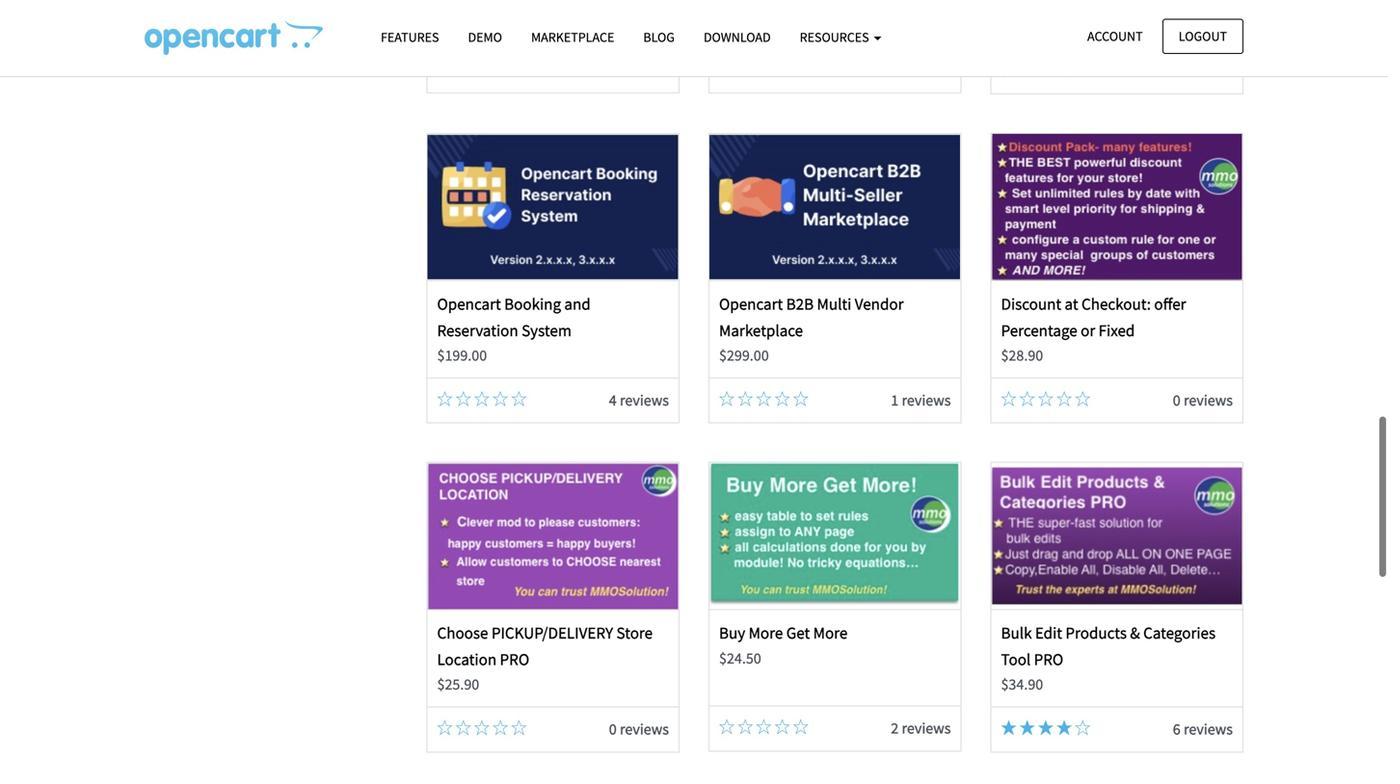 Task type: describe. For each thing, give the bounding box(es) containing it.
discount at checkout: offer percentage or fixed image
[[992, 134, 1243, 281]]

discount at checkout: offer percentage or fixed link
[[1001, 294, 1186, 341]]

buy more get more $24.50
[[719, 624, 848, 669]]

vendor
[[855, 294, 904, 314]]

b2b
[[786, 294, 814, 314]]

reviews for opencart booking and reservation system
[[620, 391, 669, 410]]

opencart for opencart b2b multi vendor marketplace
[[719, 294, 783, 314]]

opencart - marketplace image
[[145, 20, 323, 55]]

demo link
[[454, 20, 517, 54]]

&
[[1130, 624, 1140, 644]]

6 reviews
[[1173, 720, 1233, 740]]

download
[[704, 28, 771, 46]]

opencart booking and reservation system link
[[437, 294, 591, 341]]

2 1 from the top
[[891, 391, 899, 410]]

or
[[1081, 320, 1095, 341]]

categories
[[1144, 624, 1216, 644]]

buy more get more image
[[710, 463, 961, 610]]

account link
[[1071, 19, 1159, 54]]

star light image
[[1020, 721, 1035, 736]]

multi
[[817, 294, 852, 314]]

blog link
[[629, 20, 689, 54]]

edit
[[1035, 624, 1063, 644]]

pro inside bulk edit products & categories tool pro $34.90
[[1034, 650, 1064, 670]]

reviews for discount at checkout: offer percentage or fixed
[[1184, 391, 1233, 410]]

0 horizontal spatial marketplace
[[531, 28, 614, 46]]

choose pickup/delivery store location pro image
[[428, 463, 679, 610]]

reservation
[[437, 320, 518, 341]]

opencart b2b multi vendor marketplace link
[[719, 294, 904, 341]]

discount at checkout: offer percentage or fixed $28.90
[[1001, 294, 1186, 365]]

opencart booking and reservation system image
[[428, 134, 679, 281]]

resources
[[800, 28, 872, 46]]

system
[[522, 320, 572, 341]]

blog
[[643, 28, 675, 46]]

reviews for choose pickup/delivery store location pro
[[620, 720, 669, 740]]

resources link
[[785, 20, 896, 54]]

$28.90
[[1001, 346, 1043, 365]]

4
[[609, 391, 617, 410]]

bulk edit products & categories tool pro $34.90
[[1001, 624, 1216, 695]]

1 1 reviews from the top
[[891, 61, 951, 80]]

store
[[617, 624, 653, 644]]

1 1 from the top
[[891, 61, 899, 80]]

products
[[1066, 624, 1127, 644]]

pro inside choose pickup/delivery store location pro $25.90
[[500, 650, 529, 670]]

opencart b2b multi vendor marketplace image
[[710, 134, 961, 281]]

2 1 reviews from the top
[[891, 391, 951, 410]]

logout
[[1179, 27, 1227, 45]]

pickup/delivery
[[492, 624, 613, 644]]

buy
[[719, 624, 745, 644]]

demo
[[468, 28, 502, 46]]

tool
[[1001, 650, 1031, 670]]



Task type: vqa. For each thing, say whether or not it's contained in the screenshot.


Task type: locate. For each thing, give the bounding box(es) containing it.
1 reviews
[[891, 61, 951, 80], [891, 391, 951, 410]]

0 reviews
[[609, 61, 669, 80], [1173, 62, 1233, 81], [1173, 391, 1233, 410], [609, 720, 669, 740]]

2 pro from the left
[[1034, 650, 1064, 670]]

0 vertical spatial 1 reviews
[[891, 61, 951, 80]]

opencart for opencart booking and reservation system
[[437, 294, 501, 314]]

$24.50
[[719, 649, 761, 669]]

0 horizontal spatial star light image
[[1001, 721, 1017, 736]]

opencart
[[437, 294, 501, 314], [719, 294, 783, 314]]

0 horizontal spatial pro
[[500, 650, 529, 670]]

fixed
[[1099, 320, 1135, 341]]

1 vertical spatial 1 reviews
[[891, 391, 951, 410]]

2 horizontal spatial star light image
[[1057, 721, 1072, 736]]

opencart left b2b
[[719, 294, 783, 314]]

$199.00
[[437, 346, 487, 365]]

reviews
[[620, 61, 669, 80], [902, 61, 951, 80], [1184, 62, 1233, 81], [620, 391, 669, 410], [902, 391, 951, 410], [1184, 391, 1233, 410], [902, 719, 951, 739], [620, 720, 669, 740], [1184, 720, 1233, 740]]

discount
[[1001, 294, 1062, 314]]

pro down pickup/delivery
[[500, 650, 529, 670]]

1 horizontal spatial opencart
[[719, 294, 783, 314]]

1 more from the left
[[749, 624, 783, 644]]

reviews for buy more get more
[[902, 719, 951, 739]]

marketplace link
[[517, 20, 629, 54]]

more
[[749, 624, 783, 644], [813, 624, 848, 644]]

1 star light image from the left
[[1001, 721, 1017, 736]]

opencart inside opencart booking and reservation system $199.00
[[437, 294, 501, 314]]

3 star light image from the left
[[1057, 721, 1072, 736]]

pro
[[500, 650, 529, 670], [1034, 650, 1064, 670]]

offer
[[1154, 294, 1186, 314]]

0 vertical spatial marketplace
[[531, 28, 614, 46]]

marketplace left the blog
[[531, 28, 614, 46]]

2
[[891, 719, 899, 739]]

star light o image
[[456, 61, 471, 77], [474, 61, 490, 77], [511, 61, 527, 77], [719, 61, 735, 77], [756, 61, 772, 77], [775, 61, 790, 77], [793, 61, 809, 77], [1001, 62, 1017, 78], [1020, 62, 1035, 78], [1057, 62, 1072, 78], [437, 392, 453, 407], [474, 392, 490, 407], [493, 392, 508, 407], [756, 392, 772, 407], [793, 392, 809, 407], [1020, 392, 1035, 407], [1057, 392, 1072, 407], [719, 720, 735, 735], [738, 720, 753, 735], [756, 720, 772, 735], [474, 721, 490, 736], [493, 721, 508, 736], [1075, 721, 1091, 736]]

checkout:
[[1082, 294, 1151, 314]]

percentage
[[1001, 320, 1078, 341]]

reviews for opencart b2b multi vendor marketplace
[[902, 391, 951, 410]]

bulk
[[1001, 624, 1032, 644]]

logout link
[[1163, 19, 1244, 54]]

0 horizontal spatial opencart
[[437, 294, 501, 314]]

features
[[381, 28, 439, 46]]

marketplace
[[531, 28, 614, 46], [719, 320, 803, 341]]

star light o image
[[437, 61, 453, 77], [493, 61, 508, 77], [738, 61, 753, 77], [1038, 62, 1054, 78], [1075, 62, 1091, 78], [456, 392, 471, 407], [511, 392, 527, 407], [719, 392, 735, 407], [738, 392, 753, 407], [775, 392, 790, 407], [1001, 392, 1017, 407], [1038, 392, 1054, 407], [1075, 392, 1091, 407], [775, 720, 790, 735], [793, 720, 809, 735], [437, 721, 453, 736], [456, 721, 471, 736], [511, 721, 527, 736]]

choose pickup/delivery store location pro link
[[437, 624, 653, 670]]

account
[[1088, 27, 1143, 45]]

6
[[1173, 720, 1181, 740]]

2 opencart from the left
[[719, 294, 783, 314]]

4 reviews
[[609, 391, 669, 410]]

1 opencart from the left
[[437, 294, 501, 314]]

buy more get more link
[[719, 624, 848, 644]]

opencart booking and reservation system $199.00
[[437, 294, 591, 365]]

2 reviews
[[891, 719, 951, 739]]

marketplace inside opencart b2b multi vendor marketplace $299.00
[[719, 320, 803, 341]]

opencart up reservation
[[437, 294, 501, 314]]

and
[[564, 294, 591, 314]]

bulk edit products & categories tool pro image
[[992, 463, 1243, 610]]

0 vertical spatial 1
[[891, 61, 899, 80]]

0
[[609, 61, 617, 80], [1173, 62, 1181, 81], [1173, 391, 1181, 410], [609, 720, 617, 740]]

1 vertical spatial marketplace
[[719, 320, 803, 341]]

$299.00
[[719, 346, 769, 365]]

booking
[[504, 294, 561, 314]]

1 vertical spatial 1
[[891, 391, 899, 410]]

at
[[1065, 294, 1079, 314]]

features link
[[366, 20, 454, 54]]

pro down edit
[[1034, 650, 1064, 670]]

opencart inside opencart b2b multi vendor marketplace $299.00
[[719, 294, 783, 314]]

$34.90
[[1001, 676, 1043, 695]]

$25.90
[[437, 676, 479, 695]]

reviews for bulk edit products & categories tool pro
[[1184, 720, 1233, 740]]

choose pickup/delivery store location pro $25.90
[[437, 624, 653, 695]]

location
[[437, 650, 497, 670]]

1
[[891, 61, 899, 80], [891, 391, 899, 410]]

2 star light image from the left
[[1038, 721, 1054, 736]]

more left "get"
[[749, 624, 783, 644]]

1 horizontal spatial star light image
[[1038, 721, 1054, 736]]

1 horizontal spatial more
[[813, 624, 848, 644]]

more right "get"
[[813, 624, 848, 644]]

star light image
[[1001, 721, 1017, 736], [1038, 721, 1054, 736], [1057, 721, 1072, 736]]

0 horizontal spatial more
[[749, 624, 783, 644]]

get
[[786, 624, 810, 644]]

opencart b2b multi vendor marketplace $299.00
[[719, 294, 904, 365]]

1 horizontal spatial marketplace
[[719, 320, 803, 341]]

choose
[[437, 624, 488, 644]]

marketplace up $299.00
[[719, 320, 803, 341]]

2 more from the left
[[813, 624, 848, 644]]

download link
[[689, 20, 785, 54]]

1 horizontal spatial pro
[[1034, 650, 1064, 670]]

bulk edit products & categories tool pro link
[[1001, 624, 1216, 670]]

1 pro from the left
[[500, 650, 529, 670]]



